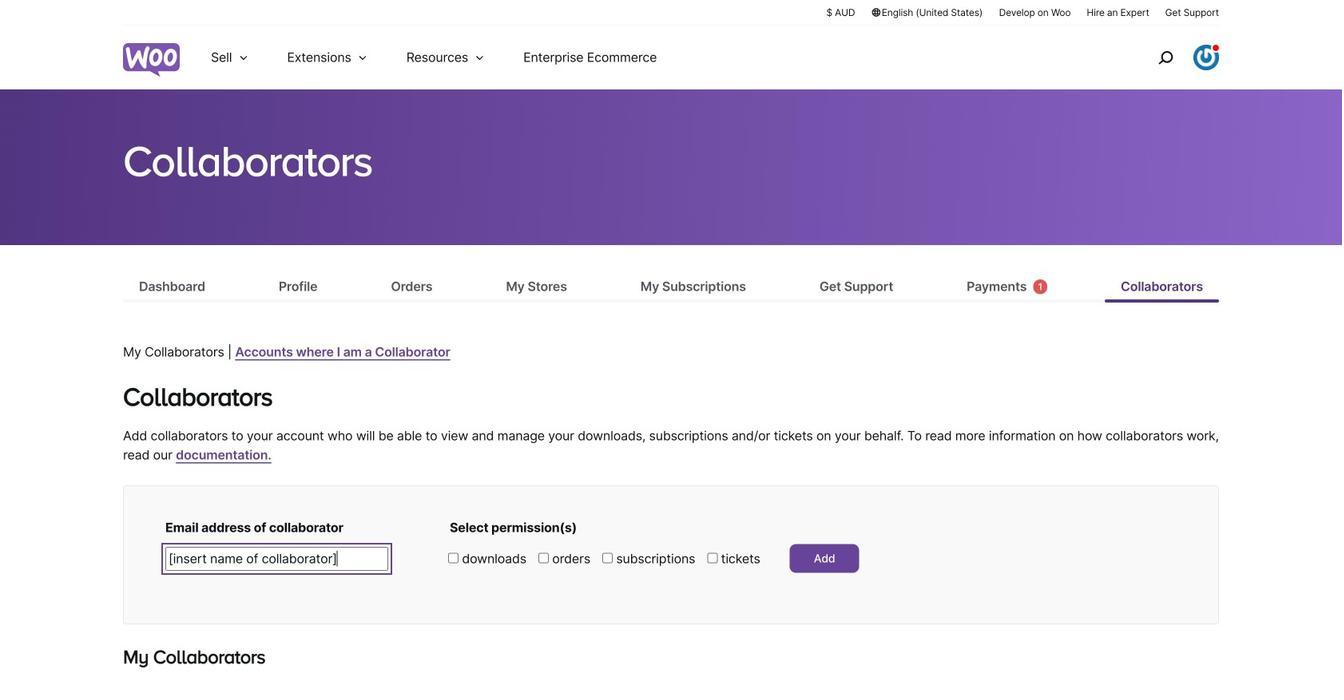Task type: locate. For each thing, give the bounding box(es) containing it.
open account menu image
[[1193, 45, 1219, 70]]

None checkbox
[[448, 553, 459, 564], [538, 553, 549, 564], [602, 553, 613, 564], [448, 553, 459, 564], [538, 553, 549, 564], [602, 553, 613, 564]]

None checkbox
[[707, 553, 718, 564]]



Task type: vqa. For each thing, say whether or not it's contained in the screenshot.
checkbox
yes



Task type: describe. For each thing, give the bounding box(es) containing it.
service navigation menu element
[[1124, 32, 1219, 83]]

search image
[[1153, 45, 1178, 70]]



